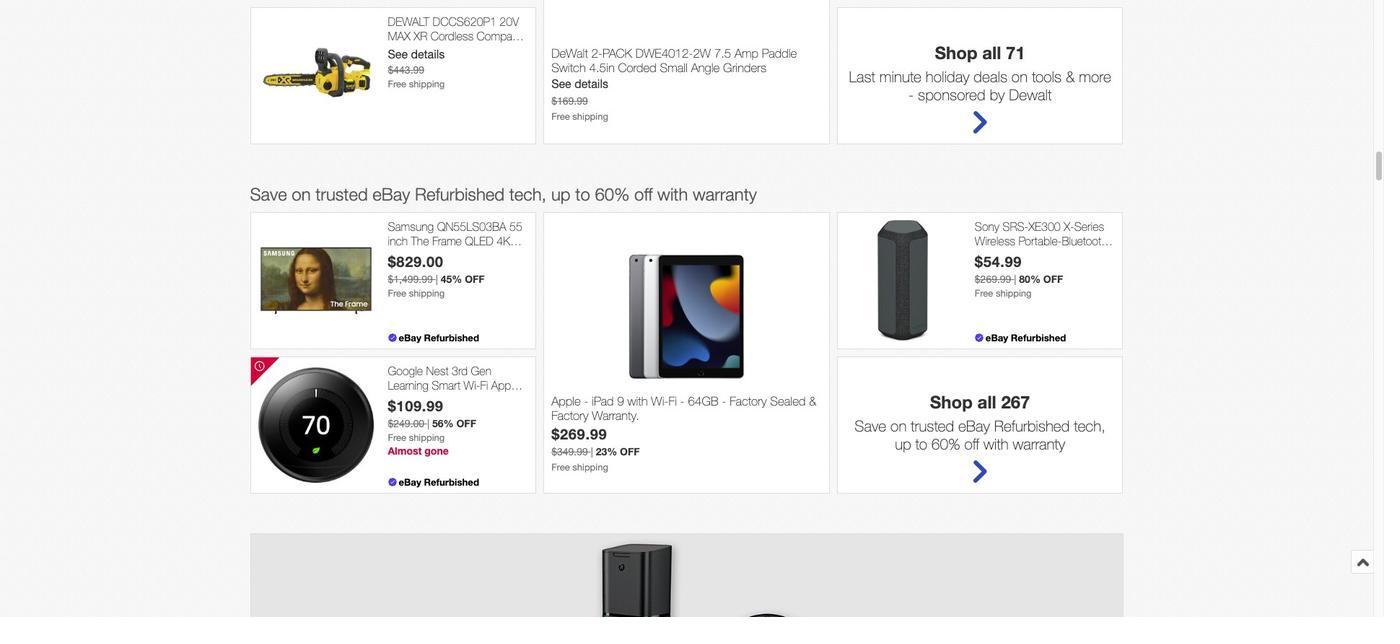 Task type: locate. For each thing, give the bounding box(es) containing it.
& right tools
[[1066, 68, 1075, 85]]

free down '$349.99'
[[552, 462, 570, 473]]

1 horizontal spatial to
[[916, 436, 928, 453]]

1 vertical spatial 60%
[[932, 436, 961, 453]]

0 horizontal spatial see details link
[[388, 47, 445, 60]]

64gb
[[688, 394, 719, 408]]

trusted inside shop all 267 save on trusted ebay refurbished tech, up to 60% off with warranty
[[911, 418, 954, 435]]

0 vertical spatial smart
[[462, 248, 490, 261]]

0 horizontal spatial fi
[[480, 379, 488, 392]]

1 horizontal spatial up
[[895, 436, 912, 453]]

| left 80%
[[1014, 273, 1017, 285]]

shop for shop all 71
[[935, 43, 978, 63]]

kit
[[469, 43, 481, 56]]

&
[[1066, 68, 1075, 85], [809, 394, 817, 408]]

60%
[[595, 184, 630, 205], [932, 436, 961, 453]]

1 horizontal spatial trusted
[[911, 418, 954, 435]]

|
[[436, 273, 438, 285], [1014, 273, 1017, 285], [427, 418, 430, 429], [591, 446, 593, 458]]

1 vertical spatial $269.99
[[552, 425, 607, 443]]

1 horizontal spatial &
[[1066, 68, 1075, 85]]

1 horizontal spatial smart
[[462, 248, 490, 261]]

0 horizontal spatial to
[[576, 184, 590, 205]]

0 vertical spatial wi-
[[464, 379, 480, 392]]

0 horizontal spatial with
[[628, 394, 648, 408]]

deals
[[974, 68, 1008, 85]]

2 vertical spatial on
[[891, 418, 907, 435]]

1 horizontal spatial warranty
[[1013, 436, 1066, 453]]

$269.99 inside apple - ipad 9 with wi-fi - 64gb - factory sealed & factory warranty. $269.99 $349.99 | 23% off free shipping
[[552, 425, 607, 443]]

wi- down gen
[[464, 379, 480, 392]]

0 horizontal spatial trusted
[[316, 184, 368, 205]]

free
[[388, 79, 406, 89], [552, 111, 570, 122], [388, 288, 406, 299], [975, 288, 994, 299], [388, 432, 406, 443], [552, 462, 570, 473]]

tools
[[1032, 68, 1062, 85]]

all inside shop all 71 last minute holiday deals on tools & more - sponsored by dewalt
[[983, 43, 1002, 63]]

in.
[[404, 43, 415, 56]]

by
[[990, 86, 1005, 104]]

black down portable-
[[1025, 248, 1052, 261]]

samsung
[[388, 220, 434, 233]]

up
[[551, 184, 571, 205], [895, 436, 912, 453]]

1 vertical spatial all
[[978, 392, 997, 412]]

45%
[[441, 273, 462, 285]]

0 vertical spatial save
[[250, 184, 287, 205]]

apple
[[552, 394, 581, 408]]

56%
[[432, 417, 454, 429]]

series
[[1075, 220, 1105, 233]]

free inside $829.00 $1,499.99 | 45% off free shipping
[[388, 288, 406, 299]]

shop left 267
[[930, 392, 973, 412]]

0 horizontal spatial black
[[490, 393, 516, 406]]

free inside apple - ipad 9 with wi-fi - 64gb - factory sealed & factory warranty. $269.99 $349.99 | 23% off free shipping
[[552, 462, 570, 473]]

trusted
[[316, 184, 368, 205], [911, 418, 954, 435]]

$1,499.99
[[388, 273, 433, 285]]

0 vertical spatial black
[[1025, 248, 1052, 261]]

0 vertical spatial $269.99
[[975, 273, 1012, 285]]

amp
[[735, 46, 759, 61]]

- down portable-
[[1018, 248, 1022, 261]]

2 horizontal spatial with
[[984, 436, 1009, 453]]

dewalt dccs620p1 20v max xr cordless compact 12 in. chainsaw kit (5 ah) new
[[388, 15, 522, 70]]

shop all 71 last minute holiday deals on tools & more - sponsored by dewalt
[[849, 43, 1112, 104]]

1 vertical spatial fi
[[669, 394, 677, 408]]

| left 45%
[[436, 273, 438, 285]]

1 vertical spatial to
[[916, 436, 928, 453]]

1 vertical spatial factory
[[552, 409, 589, 423]]

factory down apple on the bottom of page
[[552, 409, 589, 423]]

hdr
[[436, 248, 458, 261]]

refurbished down 267
[[995, 418, 1070, 435]]

0 vertical spatial tech,
[[509, 184, 547, 205]]

portable-
[[1019, 234, 1062, 247]]

0 horizontal spatial tech,
[[509, 184, 547, 205]]

1 vertical spatial tech,
[[1074, 418, 1106, 435]]

0 horizontal spatial warranty
[[693, 184, 757, 205]]

almost
[[388, 445, 422, 457]]

ebay refurbished down 80%
[[986, 332, 1066, 344]]

factory
[[730, 394, 767, 408], [552, 409, 589, 423]]

$169.99
[[552, 95, 588, 107]]

fi down gen
[[480, 379, 488, 392]]

80%
[[1020, 273, 1041, 285]]

samsung qn55ls03ba 55 inch the frame qled 4k quantum hdr smart tv (2022) link
[[388, 220, 529, 275]]

$249.00
[[388, 418, 425, 429]]

wi-
[[464, 379, 480, 392], [651, 394, 669, 408]]

$109.99
[[388, 397, 444, 414]]

0 vertical spatial shop
[[935, 43, 978, 63]]

1 horizontal spatial fi
[[669, 394, 677, 408]]

1 horizontal spatial see details link
[[552, 77, 609, 90]]

0 vertical spatial fi
[[480, 379, 488, 392]]

speaker
[[975, 248, 1015, 261]]

shop inside shop all 71 last minute holiday deals on tools & more - sponsored by dewalt
[[935, 43, 978, 63]]

1 vertical spatial trusted
[[911, 418, 954, 435]]

bluetooth-
[[1062, 234, 1112, 247]]

fi left 64gb on the bottom of the page
[[669, 394, 677, 408]]

free down $443.99 at the left top of the page
[[388, 79, 406, 89]]

267
[[1002, 392, 1030, 412]]

off inside shop all 267 save on trusted ebay refurbished tech, up to 60% off with warranty
[[965, 436, 980, 453]]

0 horizontal spatial on
[[292, 184, 311, 205]]

smart inside google nest 3rd gen learning smart wi-fi app control thermostat - black
[[432, 379, 461, 392]]

small
[[660, 61, 688, 75]]

0 horizontal spatial $269.99
[[552, 425, 607, 443]]

0 vertical spatial 60%
[[595, 184, 630, 205]]

0 horizontal spatial save
[[250, 184, 287, 205]]

free down $1,499.99
[[388, 288, 406, 299]]

-
[[909, 86, 914, 104], [1018, 248, 1022, 261], [483, 393, 487, 406], [584, 394, 589, 408], [681, 394, 685, 408], [722, 394, 727, 408]]

1 horizontal spatial wi-
[[651, 394, 669, 408]]

smart
[[462, 248, 490, 261], [432, 379, 461, 392]]

tech, inside shop all 267 save on trusted ebay refurbished tech, up to 60% off with warranty
[[1074, 418, 1106, 435]]

1 vertical spatial details
[[575, 77, 609, 90]]

factory left sealed
[[730, 394, 767, 408]]

wi- right 9
[[651, 394, 669, 408]]

free inside the see details $443.99 free shipping
[[388, 79, 406, 89]]

black down 'app'
[[490, 393, 516, 406]]

1 horizontal spatial see
[[552, 77, 572, 90]]

gone
[[425, 445, 449, 457]]

dewalt 2-pack dwe4012-2w 7.5 amp paddle switch 4.5in corded small angle grinders link
[[552, 46, 822, 77]]

2 horizontal spatial on
[[1012, 68, 1028, 85]]

more
[[1079, 68, 1112, 85]]

details inside the see details $443.99 free shipping
[[411, 47, 445, 60]]

details down xr
[[411, 47, 445, 60]]

0 horizontal spatial wi-
[[464, 379, 480, 392]]

see details link down xr
[[388, 47, 445, 60]]

smart down qled
[[462, 248, 490, 261]]

1 vertical spatial wi-
[[651, 394, 669, 408]]

4k
[[497, 234, 510, 247]]

0 horizontal spatial smart
[[432, 379, 461, 392]]

0 vertical spatial all
[[983, 43, 1002, 63]]

fi inside apple - ipad 9 with wi-fi - 64gb - factory sealed & factory warranty. $269.99 $349.99 | 23% off free shipping
[[669, 394, 677, 408]]

1 vertical spatial save
[[855, 418, 887, 435]]

(5
[[484, 43, 493, 56]]

0 vertical spatial on
[[1012, 68, 1028, 85]]

& right sealed
[[809, 394, 817, 408]]

shipping down 23%
[[573, 462, 608, 473]]

1 vertical spatial warranty
[[1013, 436, 1066, 453]]

shop up holiday
[[935, 43, 978, 63]]

$349.99
[[552, 446, 588, 458]]

ebay refurbished up nest
[[399, 332, 479, 344]]

see
[[388, 47, 408, 60], [552, 77, 572, 90]]

free inside dewalt 2-pack dwe4012-2w 7.5 amp paddle switch 4.5in corded small angle grinders see details $169.99 free shipping
[[552, 111, 570, 122]]

- left the ipad
[[584, 394, 589, 408]]

details down 4.5in at the left top of the page
[[575, 77, 609, 90]]

off
[[635, 184, 653, 205], [465, 273, 485, 285], [1044, 273, 1064, 285], [457, 417, 476, 429], [965, 436, 980, 453], [620, 445, 640, 458]]

0 vertical spatial see
[[388, 47, 408, 60]]

off inside $829.00 $1,499.99 | 45% off free shipping
[[465, 273, 485, 285]]

- down gen
[[483, 393, 487, 406]]

shop inside shop all 267 save on trusted ebay refurbished tech, up to 60% off with warranty
[[930, 392, 973, 412]]

1 horizontal spatial 60%
[[932, 436, 961, 453]]

shipping up gone
[[409, 432, 445, 443]]

holiday
[[926, 68, 970, 85]]

1 vertical spatial shop
[[930, 392, 973, 412]]

save
[[250, 184, 287, 205], [855, 418, 887, 435]]

off inside $109.99 $249.00 | 56% off free shipping almost gone
[[457, 417, 476, 429]]

shipping inside the see details $443.99 free shipping
[[409, 79, 445, 89]]

to inside shop all 267 save on trusted ebay refurbished tech, up to 60% off with warranty
[[916, 436, 928, 453]]

smart up the thermostat
[[432, 379, 461, 392]]

tech,
[[509, 184, 547, 205], [1074, 418, 1106, 435]]

sponsored
[[918, 86, 986, 104]]

$269.99 down '$54.99'
[[975, 273, 1012, 285]]

| left 56%
[[427, 418, 430, 429]]

1 horizontal spatial black
[[1025, 248, 1052, 261]]

0 vertical spatial warranty
[[693, 184, 757, 205]]

& inside shop all 71 last minute holiday deals on tools & more - sponsored by dewalt
[[1066, 68, 1075, 85]]

0 vertical spatial with
[[658, 184, 688, 205]]

7.5
[[714, 46, 731, 61]]

1 horizontal spatial details
[[575, 77, 609, 90]]

2 vertical spatial with
[[984, 436, 1009, 453]]

sony
[[975, 220, 1000, 233]]

12
[[388, 43, 401, 56]]

apple - ipad 9 with wi-fi - 64gb - factory sealed & factory warranty. link
[[552, 394, 822, 425]]

1 vertical spatial black
[[490, 393, 516, 406]]

$269.99
[[975, 273, 1012, 285], [552, 425, 607, 443]]

see details link for see
[[388, 47, 445, 60]]

shipping inside dewalt 2-pack dwe4012-2w 7.5 amp paddle switch 4.5in corded small angle grinders see details $169.99 free shipping
[[573, 111, 608, 122]]

all up deals
[[983, 43, 1002, 63]]

corded
[[618, 61, 657, 75]]

see details $443.99 free shipping
[[388, 47, 445, 89]]

1 horizontal spatial on
[[891, 418, 907, 435]]

all inside shop all 267 save on trusted ebay refurbished tech, up to 60% off with warranty
[[978, 392, 997, 412]]

| inside the "$54.99 $269.99 | 80% off free shipping"
[[1014, 273, 1017, 285]]

71
[[1006, 43, 1026, 63]]

0 vertical spatial factory
[[730, 394, 767, 408]]

| left 23%
[[591, 446, 593, 458]]

ah)
[[497, 43, 512, 56]]

0 vertical spatial &
[[1066, 68, 1075, 85]]

1 vertical spatial up
[[895, 436, 912, 453]]

0 vertical spatial to
[[576, 184, 590, 205]]

see down switch at the top left of the page
[[552, 77, 572, 90]]

0 vertical spatial details
[[411, 47, 445, 60]]

apple - ipad 9 with wi-fi - 64gb - factory sealed & factory warranty. $269.99 $349.99 | 23% off free shipping
[[552, 394, 817, 473]]

shipping down $1,499.99
[[409, 288, 445, 299]]

chainsaw
[[418, 43, 466, 56]]

- down minute on the top right of page
[[909, 86, 914, 104]]

0 horizontal spatial details
[[411, 47, 445, 60]]

shipping down 80%
[[996, 288, 1032, 299]]

1 horizontal spatial $269.99
[[975, 273, 1012, 285]]

see details link down switch at the top left of the page
[[552, 77, 609, 90]]

1 vertical spatial with
[[628, 394, 648, 408]]

0 horizontal spatial see
[[388, 47, 408, 60]]

$269.99 up '$349.99'
[[552, 425, 607, 443]]

1 horizontal spatial save
[[855, 418, 887, 435]]

details
[[411, 47, 445, 60], [575, 77, 609, 90]]

0 vertical spatial see details link
[[388, 47, 445, 60]]

- right 64gb on the bottom of the page
[[722, 394, 727, 408]]

0 horizontal spatial &
[[809, 394, 817, 408]]

- inside google nest 3rd gen learning smart wi-fi app control thermostat - black
[[483, 393, 487, 406]]

all left 267
[[978, 392, 997, 412]]

23%
[[596, 445, 617, 458]]

fi
[[480, 379, 488, 392], [669, 394, 677, 408]]

1 vertical spatial &
[[809, 394, 817, 408]]

shipping down $443.99 at the left top of the page
[[409, 79, 445, 89]]

free up almost
[[388, 432, 406, 443]]

shop for shop all 267
[[930, 392, 973, 412]]

ebay refurbished
[[399, 332, 479, 344], [986, 332, 1066, 344], [399, 477, 479, 488]]

0 vertical spatial trusted
[[316, 184, 368, 205]]

see up $443.99 at the left top of the page
[[388, 47, 408, 60]]

free down '$54.99'
[[975, 288, 994, 299]]

free down $169.99
[[552, 111, 570, 122]]

1 vertical spatial see details link
[[552, 77, 609, 90]]

0 horizontal spatial up
[[551, 184, 571, 205]]

1 vertical spatial see
[[552, 77, 572, 90]]

ebay
[[373, 184, 410, 205], [399, 332, 421, 344], [986, 332, 1009, 344], [959, 418, 990, 435], [399, 477, 421, 488]]

ebay inside shop all 267 save on trusted ebay refurbished tech, up to 60% off with warranty
[[959, 418, 990, 435]]

| inside $829.00 $1,499.99 | 45% off free shipping
[[436, 273, 438, 285]]

shipping
[[409, 79, 445, 89], [573, 111, 608, 122], [409, 288, 445, 299], [996, 288, 1032, 299], [409, 432, 445, 443], [573, 462, 608, 473]]

refurbished inside shop all 267 save on trusted ebay refurbished tech, up to 60% off with warranty
[[995, 418, 1070, 435]]

| inside $109.99 $249.00 | 56% off free shipping almost gone
[[427, 418, 430, 429]]

all for 71
[[983, 43, 1002, 63]]

1 vertical spatial smart
[[432, 379, 461, 392]]

ebay refurbished for $829.00
[[399, 332, 479, 344]]

shipping down $169.99
[[573, 111, 608, 122]]

dewalt
[[552, 46, 588, 61]]

with
[[658, 184, 688, 205], [628, 394, 648, 408], [984, 436, 1009, 453]]

refurbished down 80%
[[1011, 332, 1066, 344]]

1 horizontal spatial tech,
[[1074, 418, 1106, 435]]



Task type: vqa. For each thing, say whether or not it's contained in the screenshot.
REFURBISHED
yes



Task type: describe. For each thing, give the bounding box(es) containing it.
dwe4012-
[[636, 46, 693, 61]]

google
[[388, 365, 423, 378]]

ebay refurbished for $54.99
[[986, 332, 1066, 344]]

warranty.
[[592, 409, 639, 423]]

(2022)
[[388, 262, 419, 275]]

tv
[[494, 248, 506, 261]]

dewalt
[[388, 15, 430, 28]]

new
[[388, 57, 410, 70]]

shipping inside $829.00 $1,499.99 | 45% off free shipping
[[409, 288, 445, 299]]

shipping inside the "$54.99 $269.99 | 80% off free shipping"
[[996, 288, 1032, 299]]

$54.99
[[975, 252, 1022, 270]]

dewalt dccs620p1 20v max xr cordless compact 12 in. chainsaw kit (5 ah) new link
[[388, 15, 529, 70]]

warranty inside shop all 267 save on trusted ebay refurbished tech, up to 60% off with warranty
[[1013, 436, 1066, 453]]

on inside shop all 267 save on trusted ebay refurbished tech, up to 60% off with warranty
[[891, 418, 907, 435]]

control
[[388, 393, 423, 406]]

3rd
[[452, 365, 468, 378]]

refurbished down gone
[[424, 477, 479, 488]]

gen
[[471, 365, 492, 378]]

20v
[[500, 15, 519, 28]]

last
[[849, 68, 876, 85]]

| for $109.99
[[427, 418, 430, 429]]

- inside sony srs-xe300 x-series wireless portable-bluetooth- speaker - black
[[1018, 248, 1022, 261]]

0 horizontal spatial 60%
[[595, 184, 630, 205]]

ipad
[[592, 394, 614, 408]]

dccs620p1
[[433, 15, 497, 28]]

see details link for dewalt
[[552, 77, 609, 90]]

1 horizontal spatial with
[[658, 184, 688, 205]]

black inside google nest 3rd gen learning smart wi-fi app control thermostat - black
[[490, 393, 516, 406]]

google nest 3rd gen learning smart wi-fi app control thermostat - black
[[388, 365, 516, 406]]

with inside apple - ipad 9 with wi-fi - 64gb - factory sealed & factory warranty. $269.99 $349.99 | 23% off free shipping
[[628, 394, 648, 408]]

60% inside shop all 267 save on trusted ebay refurbished tech, up to 60% off with warranty
[[932, 436, 961, 453]]

$829.00
[[388, 252, 444, 270]]

app
[[491, 379, 511, 392]]

paddle
[[762, 46, 797, 61]]

learning
[[388, 379, 429, 392]]

off inside the "$54.99 $269.99 | 80% off free shipping"
[[1044, 273, 1064, 285]]

qn55ls03ba
[[437, 220, 506, 233]]

cordless
[[431, 29, 474, 42]]

wi- inside google nest 3rd gen learning smart wi-fi app control thermostat - black
[[464, 379, 480, 392]]

quantum
[[388, 248, 433, 261]]

pack
[[603, 46, 632, 61]]

sealed
[[770, 394, 806, 408]]

1 horizontal spatial factory
[[730, 394, 767, 408]]

angle
[[691, 61, 720, 75]]

frame
[[432, 234, 462, 247]]

compact
[[477, 29, 522, 42]]

save on trusted ebay refurbished tech, up to 60% off with warranty
[[250, 184, 757, 205]]

$829.00 $1,499.99 | 45% off free shipping
[[388, 252, 485, 299]]

srs-
[[1003, 220, 1029, 233]]

samsung qn55ls03ba 55 inch the frame qled 4k quantum hdr smart tv (2022)
[[388, 220, 523, 275]]

free inside the "$54.99 $269.99 | 80% off free shipping"
[[975, 288, 994, 299]]

$54.99 $269.99 | 80% off free shipping
[[975, 252, 1064, 299]]

- left 64gb on the bottom of the page
[[681, 394, 685, 408]]

xr
[[414, 29, 428, 42]]

55
[[510, 220, 523, 233]]

see inside the see details $443.99 free shipping
[[388, 47, 408, 60]]

4.5in
[[589, 61, 615, 75]]

refurbished up the 3rd on the bottom of the page
[[424, 332, 479, 344]]

nest
[[426, 365, 449, 378]]

free inside $109.99 $249.00 | 56% off free shipping almost gone
[[388, 432, 406, 443]]

shipping inside apple - ipad 9 with wi-fi - 64gb - factory sealed & factory warranty. $269.99 $349.99 | 23% off free shipping
[[573, 462, 608, 473]]

0 horizontal spatial factory
[[552, 409, 589, 423]]

wi- inside apple - ipad 9 with wi-fi - 64gb - factory sealed & factory warranty. $269.99 $349.99 | 23% off free shipping
[[651, 394, 669, 408]]

0 vertical spatial up
[[551, 184, 571, 205]]

max
[[388, 29, 411, 42]]

$269.99 inside the "$54.99 $269.99 | 80% off free shipping"
[[975, 273, 1012, 285]]

sony srs-xe300 x-series wireless portable-bluetooth- speaker - black link
[[975, 220, 1116, 261]]

sony srs-xe300 x-series wireless portable-bluetooth- speaker - black
[[975, 220, 1112, 261]]

- inside shop all 71 last minute holiday deals on tools & more - sponsored by dewalt
[[909, 86, 914, 104]]

see inside dewalt 2-pack dwe4012-2w 7.5 amp paddle switch 4.5in corded small angle grinders see details $169.99 free shipping
[[552, 77, 572, 90]]

xe300
[[1029, 220, 1061, 233]]

fi inside google nest 3rd gen learning smart wi-fi app control thermostat - black
[[480, 379, 488, 392]]

2w
[[693, 46, 711, 61]]

$443.99
[[388, 64, 425, 76]]

qled
[[465, 234, 494, 247]]

all for 267
[[978, 392, 997, 412]]

ebay refurbished down gone
[[399, 477, 479, 488]]

google nest 3rd gen learning smart wi-fi app control thermostat - black link
[[388, 365, 529, 406]]

the
[[411, 234, 429, 247]]

on inside shop all 71 last minute holiday deals on tools & more - sponsored by dewalt
[[1012, 68, 1028, 85]]

shipping inside $109.99 $249.00 | 56% off free shipping almost gone
[[409, 432, 445, 443]]

wireless
[[975, 234, 1016, 247]]

shop all 267 save on trusted ebay refurbished tech, up to 60% off with warranty
[[855, 392, 1106, 453]]

grinders
[[723, 61, 767, 75]]

$109.99 $249.00 | 56% off free shipping almost gone
[[388, 397, 476, 457]]

save inside shop all 267 save on trusted ebay refurbished tech, up to 60% off with warranty
[[855, 418, 887, 435]]

black inside sony srs-xe300 x-series wireless portable-bluetooth- speaker - black
[[1025, 248, 1052, 261]]

refurbished up qn55ls03ba
[[415, 184, 505, 205]]

1 vertical spatial on
[[292, 184, 311, 205]]

off inside apple - ipad 9 with wi-fi - 64gb - factory sealed & factory warranty. $269.99 $349.99 | 23% off free shipping
[[620, 445, 640, 458]]

| for $54.99
[[1014, 273, 1017, 285]]

minute
[[880, 68, 922, 85]]

up inside shop all 267 save on trusted ebay refurbished tech, up to 60% off with warranty
[[895, 436, 912, 453]]

inch
[[388, 234, 408, 247]]

2-
[[592, 46, 603, 61]]

thermostat
[[426, 393, 480, 406]]

& inside apple - ipad 9 with wi-fi - 64gb - factory sealed & factory warranty. $269.99 $349.99 | 23% off free shipping
[[809, 394, 817, 408]]

| for $829.00
[[436, 273, 438, 285]]

details inside dewalt 2-pack dwe4012-2w 7.5 amp paddle switch 4.5in corded small angle grinders see details $169.99 free shipping
[[575, 77, 609, 90]]

dewalt
[[1009, 86, 1052, 104]]

dewalt 2-pack dwe4012-2w 7.5 amp paddle switch 4.5in corded small angle grinders see details $169.99 free shipping
[[552, 46, 797, 122]]

smart inside samsung qn55ls03ba 55 inch the frame qled 4k quantum hdr smart tv (2022)
[[462, 248, 490, 261]]

with inside shop all 267 save on trusted ebay refurbished tech, up to 60% off with warranty
[[984, 436, 1009, 453]]

| inside apple - ipad 9 with wi-fi - 64gb - factory sealed & factory warranty. $269.99 $349.99 | 23% off free shipping
[[591, 446, 593, 458]]

switch
[[552, 61, 586, 75]]

9
[[617, 394, 624, 408]]



